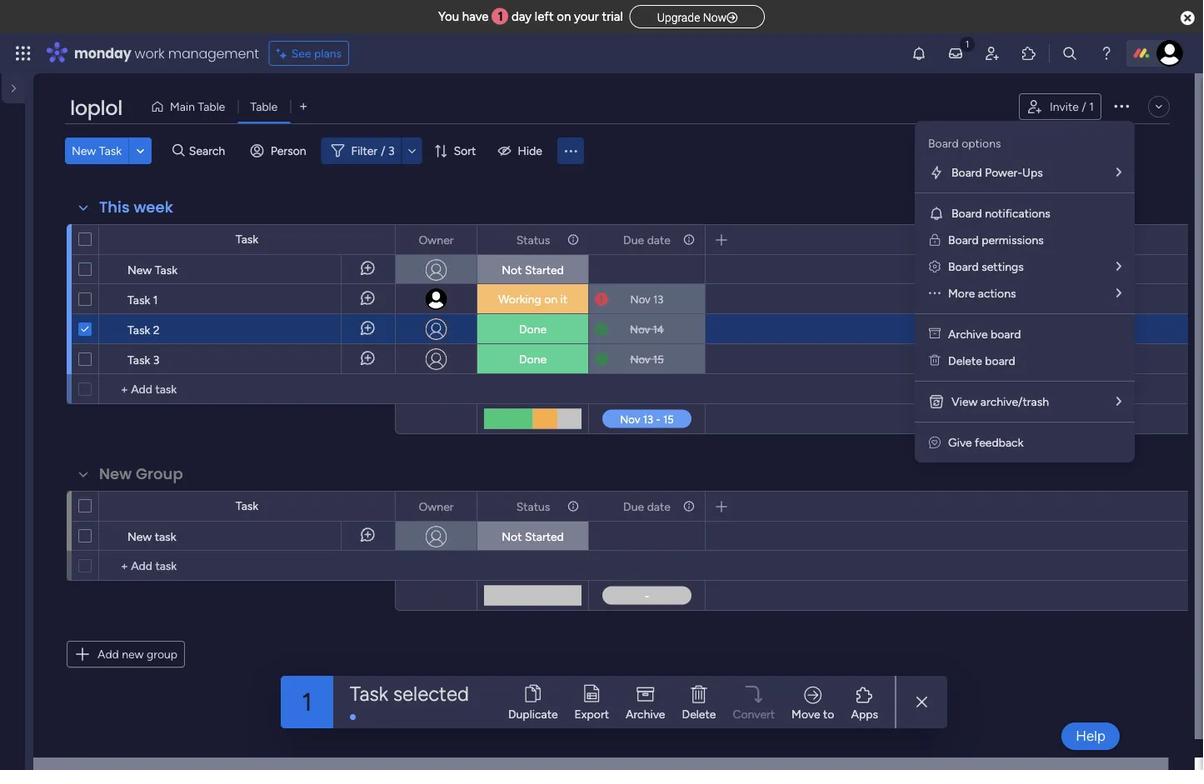 Task type: locate. For each thing, give the bounding box(es) containing it.
task inside 'button'
[[99, 144, 122, 158]]

1 date from the top
[[647, 233, 671, 247]]

0 horizontal spatial table
[[198, 100, 225, 114]]

on
[[557, 9, 571, 24], [544, 292, 558, 306]]

1 started from the top
[[525, 263, 564, 277]]

0 vertical spatial done
[[519, 322, 547, 336]]

nov for task 2
[[630, 323, 650, 336]]

v2 search image
[[173, 141, 185, 160]]

2 owner from the top
[[419, 499, 454, 513]]

board
[[929, 136, 959, 150], [952, 165, 983, 180], [952, 206, 983, 220], [949, 233, 979, 247], [949, 260, 979, 274]]

help
[[1076, 728, 1106, 745]]

status field for new group
[[512, 497, 555, 516]]

0 vertical spatial owner field
[[415, 230, 458, 249]]

board for board notifications
[[952, 206, 983, 220]]

date
[[647, 233, 671, 247], [647, 499, 671, 513]]

1 status from the top
[[517, 233, 550, 247]]

board up delete board
[[991, 327, 1021, 341]]

1 vertical spatial delete
[[682, 707, 716, 721]]

done for task 2
[[519, 322, 547, 336]]

0 vertical spatial nov
[[631, 293, 651, 306]]

1 vertical spatial status
[[517, 499, 550, 513]]

not started for new task
[[502, 530, 564, 544]]

1 list arrow image from the top
[[1117, 260, 1122, 273]]

delete for delete
[[682, 707, 716, 721]]

options image
[[1112, 96, 1132, 116]]

give
[[949, 436, 972, 450]]

3
[[388, 144, 395, 158], [153, 353, 160, 367]]

0 vertical spatial started
[[525, 263, 564, 277]]

date for group
[[647, 499, 671, 513]]

selected
[[393, 682, 469, 706]]

2 not started from the top
[[502, 530, 564, 544]]

due date
[[624, 233, 671, 247], [624, 499, 671, 513]]

more dots image
[[929, 286, 941, 300]]

1 vertical spatial archive
[[626, 707, 666, 721]]

notifications image
[[911, 45, 928, 62]]

Owner field
[[415, 230, 458, 249], [415, 497, 458, 516]]

1 not from the top
[[502, 263, 522, 277]]

3 left the arrow down icon
[[388, 144, 395, 158]]

new left group
[[99, 463, 132, 485]]

0 vertical spatial due date field
[[619, 230, 675, 249]]

nov
[[631, 293, 651, 306], [630, 323, 650, 336], [630, 353, 651, 366]]

column information image for new group
[[683, 500, 696, 513]]

1 list arrow image from the top
[[1117, 166, 1122, 178]]

delete left "convert"
[[682, 707, 716, 721]]

board up board power-ups "image"
[[929, 136, 959, 150]]

add new group button
[[67, 641, 185, 668]]

archive up delete board
[[949, 327, 988, 341]]

+ Add task text field
[[108, 379, 388, 399], [108, 556, 388, 576]]

inbox image
[[948, 45, 964, 62]]

board down board options
[[952, 165, 983, 180]]

see plans
[[291, 46, 342, 60]]

1 done from the top
[[519, 322, 547, 336]]

dapulse rightstroke image
[[727, 11, 738, 24]]

0 vertical spatial status
[[517, 233, 550, 247]]

person
[[271, 144, 306, 158]]

board for delete board
[[986, 354, 1016, 368]]

due for week
[[624, 233, 644, 247]]

0 vertical spatial list arrow image
[[1117, 260, 1122, 273]]

list arrow image for view archive/trash
[[1117, 396, 1122, 408]]

table left "add view" image
[[250, 100, 278, 114]]

menu image
[[563, 143, 579, 159]]

board for archive board
[[991, 327, 1021, 341]]

view archive/trash image
[[929, 393, 945, 410]]

1 vertical spatial due
[[624, 499, 644, 513]]

status field for this week
[[512, 230, 555, 249]]

archive for archive board
[[949, 327, 988, 341]]

1 horizontal spatial /
[[1082, 100, 1087, 114]]

2 date from the top
[[647, 499, 671, 513]]

0 horizontal spatial 3
[[153, 353, 160, 367]]

new
[[122, 647, 144, 661]]

1 horizontal spatial 3
[[388, 144, 395, 158]]

new task inside 'button'
[[72, 144, 122, 158]]

list arrow image
[[1117, 260, 1122, 273], [1117, 396, 1122, 408]]

0 horizontal spatial archive
[[626, 707, 666, 721]]

new
[[72, 144, 96, 158], [128, 263, 152, 277], [99, 463, 132, 485], [128, 529, 152, 543]]

owner
[[419, 233, 454, 247], [419, 499, 454, 513]]

new task down loplol field on the top left
[[72, 144, 122, 158]]

settings
[[982, 260, 1024, 274]]

option
[[0, 233, 25, 236]]

feedback
[[975, 436, 1024, 450]]

nov left 15
[[630, 353, 651, 366]]

dapulse archived image
[[929, 327, 941, 341]]

loplol
[[70, 94, 122, 122]]

upgrade now
[[657, 10, 727, 24]]

task
[[155, 529, 176, 543]]

1 vertical spatial owner field
[[415, 497, 458, 516]]

1 vertical spatial list arrow image
[[1117, 396, 1122, 408]]

Status field
[[512, 230, 555, 249], [512, 497, 555, 516]]

new up task 1
[[128, 263, 152, 277]]

filter
[[351, 144, 378, 158]]

on right left on the left top
[[557, 9, 571, 24]]

1 vertical spatial due date field
[[619, 497, 675, 516]]

2 list arrow image from the top
[[1117, 287, 1122, 299]]

/ right invite
[[1082, 100, 1087, 114]]

you
[[438, 9, 459, 24]]

2 nov from the top
[[630, 323, 650, 336]]

started for new task
[[525, 263, 564, 277]]

select product image
[[15, 45, 32, 62]]

1 owner from the top
[[419, 233, 454, 247]]

0 vertical spatial list arrow image
[[1117, 166, 1122, 178]]

board power-ups
[[952, 165, 1043, 180]]

2 started from the top
[[525, 530, 564, 544]]

2 table from the left
[[250, 100, 278, 114]]

to
[[824, 707, 835, 721]]

1 vertical spatial not
[[502, 530, 522, 544]]

owner field for group
[[415, 497, 458, 516]]

this
[[99, 197, 130, 218]]

13
[[653, 293, 664, 306]]

2 not from the top
[[502, 530, 522, 544]]

nov left 14
[[630, 323, 650, 336]]

2 status field from the top
[[512, 497, 555, 516]]

1 horizontal spatial table
[[250, 100, 278, 114]]

board permissions
[[949, 233, 1044, 247]]

options
[[962, 136, 1002, 150]]

0 vertical spatial status field
[[512, 230, 555, 249]]

New Group field
[[95, 463, 187, 485]]

arrow down image
[[402, 141, 422, 161]]

/ inside button
[[1082, 100, 1087, 114]]

Due date field
[[619, 230, 675, 249], [619, 497, 675, 516]]

v2 overdue deadline image
[[595, 351, 608, 367]]

0 vertical spatial date
[[647, 233, 671, 247]]

3 down the 2
[[153, 353, 160, 367]]

2 vertical spatial nov
[[630, 353, 651, 366]]

now
[[703, 10, 727, 24]]

1 vertical spatial /
[[381, 144, 386, 158]]

1 vertical spatial + add task text field
[[108, 556, 388, 576]]

2 done from the top
[[519, 352, 547, 366]]

archive
[[949, 327, 988, 341], [626, 707, 666, 721]]

2 due date field from the top
[[619, 497, 675, 516]]

new inside 'button'
[[72, 144, 96, 158]]

1 not started from the top
[[502, 263, 564, 277]]

This week field
[[95, 197, 177, 218]]

1 horizontal spatial delete
[[949, 354, 983, 368]]

board notifications
[[952, 206, 1051, 220]]

move to
[[792, 707, 835, 721]]

nov for task 1
[[631, 293, 651, 306]]

1 due date field from the top
[[619, 230, 675, 249]]

nov 13
[[631, 293, 664, 306]]

menu containing board options
[[915, 121, 1135, 463]]

1 table from the left
[[198, 100, 225, 114]]

0 vertical spatial + add task text field
[[108, 379, 388, 399]]

0 vertical spatial due date
[[624, 233, 671, 247]]

convert
[[733, 707, 775, 721]]

1 vertical spatial done
[[519, 352, 547, 366]]

board
[[991, 327, 1021, 341], [986, 354, 1016, 368]]

due date for new group
[[624, 499, 671, 513]]

due
[[624, 233, 644, 247], [624, 499, 644, 513]]

task
[[99, 144, 122, 158], [236, 232, 259, 246], [155, 263, 178, 277], [128, 293, 150, 307], [128, 323, 150, 337], [128, 353, 150, 367], [236, 499, 259, 513], [350, 682, 388, 706]]

new inside 'field'
[[99, 463, 132, 485]]

1
[[498, 9, 503, 24], [1090, 100, 1094, 114], [153, 293, 158, 307], [302, 687, 312, 717]]

1 vertical spatial 3
[[153, 353, 160, 367]]

1 vertical spatial date
[[647, 499, 671, 513]]

0 vertical spatial board
[[991, 327, 1021, 341]]

archive inside menu
[[949, 327, 988, 341]]

0 vertical spatial new task
[[72, 144, 122, 158]]

hide
[[518, 144, 543, 158]]

status
[[517, 233, 550, 247], [517, 499, 550, 513]]

delete right v2 delete line image
[[949, 354, 983, 368]]

board notifications image
[[929, 205, 945, 222]]

1 status field from the top
[[512, 230, 555, 249]]

new down loplol field on the top left
[[72, 144, 96, 158]]

1 vertical spatial status field
[[512, 497, 555, 516]]

0 horizontal spatial new task
[[72, 144, 122, 158]]

/
[[1082, 100, 1087, 114], [381, 144, 386, 158]]

board right board notifications icon
[[952, 206, 983, 220]]

delete
[[949, 354, 983, 368], [682, 707, 716, 721]]

board up 'more'
[[949, 260, 979, 274]]

1 vertical spatial nov
[[630, 323, 650, 336]]

0 vertical spatial archive
[[949, 327, 988, 341]]

list arrow image for board power-ups
[[1117, 166, 1122, 178]]

management
[[168, 44, 259, 63]]

0 vertical spatial owner
[[419, 233, 454, 247]]

delete for delete board
[[949, 354, 983, 368]]

working
[[498, 292, 542, 306]]

group
[[147, 647, 178, 661]]

1 + add task text field from the top
[[108, 379, 388, 399]]

v2 overdue deadline image
[[595, 291, 608, 307]]

0 vertical spatial /
[[1082, 100, 1087, 114]]

2 list arrow image from the top
[[1117, 396, 1122, 408]]

1 horizontal spatial new task
[[128, 263, 178, 277]]

1 vertical spatial board
[[986, 354, 1016, 368]]

v2 delete line image
[[929, 354, 941, 368]]

on left the "it"
[[544, 292, 558, 306]]

0 horizontal spatial /
[[381, 144, 386, 158]]

0 vertical spatial delete
[[949, 354, 983, 368]]

list arrow image
[[1117, 166, 1122, 178], [1117, 287, 1122, 299]]

1 due date from the top
[[624, 233, 671, 247]]

0 vertical spatial due
[[624, 233, 644, 247]]

3 nov from the top
[[630, 353, 651, 366]]

nov left 13
[[631, 293, 651, 306]]

2 + add task text field from the top
[[108, 556, 388, 576]]

1 vertical spatial list arrow image
[[1117, 287, 1122, 299]]

invite / 1 button
[[1019, 93, 1102, 120]]

new task
[[128, 529, 176, 543]]

nov for task 3
[[630, 353, 651, 366]]

board options
[[929, 136, 1002, 150]]

started
[[525, 263, 564, 277], [525, 530, 564, 544]]

2 due date from the top
[[624, 499, 671, 513]]

board for board power-ups
[[952, 165, 983, 180]]

trial
[[602, 9, 623, 24]]

menu
[[915, 121, 1135, 463]]

1 owner field from the top
[[415, 230, 458, 249]]

1 vertical spatial owner
[[419, 499, 454, 513]]

new task button
[[65, 138, 128, 164]]

done
[[519, 322, 547, 336], [519, 352, 547, 366]]

list box
[[0, 230, 33, 487]]

dapulse close image
[[1181, 10, 1195, 27]]

archive right export
[[626, 707, 666, 721]]

not
[[502, 263, 522, 277], [502, 530, 522, 544]]

board down archive board at right top
[[986, 354, 1016, 368]]

1 due from the top
[[624, 233, 644, 247]]

0 vertical spatial not started
[[502, 263, 564, 277]]

archive board
[[949, 327, 1021, 341]]

2 status from the top
[[517, 499, 550, 513]]

board for board options
[[929, 136, 959, 150]]

1 image
[[960, 34, 975, 53]]

board right v2 permission outline image
[[949, 233, 979, 247]]

0 horizontal spatial delete
[[682, 707, 716, 721]]

2 owner field from the top
[[415, 497, 458, 516]]

1 vertical spatial not started
[[502, 530, 564, 544]]

2 due from the top
[[624, 499, 644, 513]]

new task up task 1
[[128, 263, 178, 277]]

delete board
[[949, 354, 1016, 368]]

notifications
[[985, 206, 1051, 220]]

table right main
[[198, 100, 225, 114]]

owner for this week
[[419, 233, 454, 247]]

/ right filter
[[381, 144, 386, 158]]

1 vertical spatial started
[[525, 530, 564, 544]]

1 nov from the top
[[631, 293, 651, 306]]

status for this week
[[517, 233, 550, 247]]

help image
[[1099, 45, 1115, 62]]

column information image
[[683, 233, 696, 246], [567, 500, 580, 513], [683, 500, 696, 513]]

main table button
[[144, 93, 238, 120]]

0 vertical spatial not
[[502, 263, 522, 277]]

1 vertical spatial due date
[[624, 499, 671, 513]]

1 horizontal spatial archive
[[949, 327, 988, 341]]

task 2
[[128, 323, 160, 337]]



Task type: describe. For each thing, give the bounding box(es) containing it.
upgrade
[[657, 10, 700, 24]]

filter / 3
[[351, 144, 395, 158]]

your
[[574, 9, 599, 24]]

tara schultz image
[[1157, 40, 1184, 67]]

owner for new group
[[419, 499, 454, 513]]

monday work management
[[74, 44, 259, 63]]

more
[[949, 286, 975, 300]]

board for board permissions
[[949, 233, 979, 247]]

due date field for new group
[[619, 497, 675, 516]]

owner field for week
[[415, 230, 458, 249]]

started for new task
[[525, 530, 564, 544]]

see plans button
[[269, 41, 349, 66]]

14
[[653, 323, 664, 336]]

new left task at the bottom of the page
[[128, 529, 152, 543]]

task selected
[[350, 682, 469, 706]]

it
[[561, 292, 568, 306]]

loplol field
[[66, 94, 127, 123]]

1 inside button
[[1090, 100, 1094, 114]]

15
[[653, 353, 664, 366]]

v2 done deadline image
[[595, 321, 608, 337]]

column information image for this week
[[683, 233, 696, 246]]

working on it
[[498, 292, 568, 306]]

dapulse admin menu image
[[929, 260, 941, 274]]

list arrow image for board settings
[[1117, 260, 1122, 273]]

column information image
[[567, 233, 580, 246]]

duplicate
[[508, 707, 558, 721]]

table inside table button
[[250, 100, 278, 114]]

1 vertical spatial new task
[[128, 263, 178, 277]]

monday
[[74, 44, 131, 63]]

add
[[98, 647, 119, 661]]

Search field
[[185, 139, 235, 163]]

done for task 3
[[519, 352, 547, 366]]

due for group
[[624, 499, 644, 513]]

invite members image
[[984, 45, 1001, 62]]

add view image
[[300, 101, 307, 113]]

archive/trash
[[981, 395, 1049, 409]]

board power-ups image
[[929, 164, 945, 181]]

move
[[792, 707, 821, 721]]

upgrade now link
[[630, 5, 765, 28]]

permissions
[[982, 233, 1044, 247]]

day
[[512, 9, 532, 24]]

you have 1 day left on your trial
[[438, 9, 623, 24]]

board settings
[[949, 260, 1024, 274]]

board for board settings
[[949, 260, 979, 274]]

workspace options image
[[12, 165, 28, 182]]

power-
[[985, 165, 1023, 180]]

main table
[[170, 100, 225, 114]]

/ for 1
[[1082, 100, 1087, 114]]

more actions
[[949, 286, 1016, 300]]

group
[[136, 463, 183, 485]]

export
[[575, 707, 609, 721]]

task 1
[[128, 293, 158, 307]]

person button
[[244, 138, 316, 164]]

task 3
[[128, 353, 160, 367]]

this week
[[99, 197, 173, 218]]

0 vertical spatial on
[[557, 9, 571, 24]]

table button
[[238, 93, 290, 120]]

sort button
[[427, 138, 486, 164]]

left
[[535, 9, 554, 24]]

not for new task
[[502, 263, 522, 277]]

due date for this week
[[624, 233, 671, 247]]

1 vertical spatial on
[[544, 292, 558, 306]]

due date field for this week
[[619, 230, 675, 249]]

invite
[[1050, 100, 1079, 114]]

view
[[952, 395, 978, 409]]

new group
[[99, 463, 183, 485]]

archive for archive
[[626, 707, 666, 721]]

status for new group
[[517, 499, 550, 513]]

work
[[135, 44, 165, 63]]

see
[[291, 46, 311, 60]]

plans
[[314, 46, 342, 60]]

table inside main table button
[[198, 100, 225, 114]]

help button
[[1062, 723, 1120, 750]]

v2 user feedback image
[[929, 436, 941, 450]]

actions
[[978, 286, 1016, 300]]

not started for new task
[[502, 263, 564, 277]]

apps image
[[1021, 45, 1038, 62]]

list arrow image for more actions
[[1117, 287, 1122, 299]]

nov 14
[[630, 323, 664, 336]]

0 vertical spatial 3
[[388, 144, 395, 158]]

search everything image
[[1062, 45, 1079, 62]]

apps
[[851, 707, 879, 721]]

invite / 1
[[1050, 100, 1094, 114]]

v2 permission outline image
[[930, 233, 940, 247]]

main
[[170, 100, 195, 114]]

expand board header image
[[1153, 100, 1166, 113]]

nov 15
[[630, 353, 664, 366]]

sort
[[454, 144, 476, 158]]

have
[[462, 9, 489, 24]]

/ for 3
[[381, 144, 386, 158]]

view archive/trash
[[952, 395, 1049, 409]]

add new group
[[98, 647, 178, 661]]

give feedback
[[949, 436, 1024, 450]]

ups
[[1023, 165, 1043, 180]]

not for new task
[[502, 530, 522, 544]]

angle down image
[[136, 145, 145, 157]]

2
[[153, 323, 160, 337]]

week
[[134, 197, 173, 218]]

hide button
[[491, 138, 553, 164]]

date for week
[[647, 233, 671, 247]]



Task type: vqa. For each thing, say whether or not it's contained in the screenshot.
2nd the Not Started from the bottom of the page
yes



